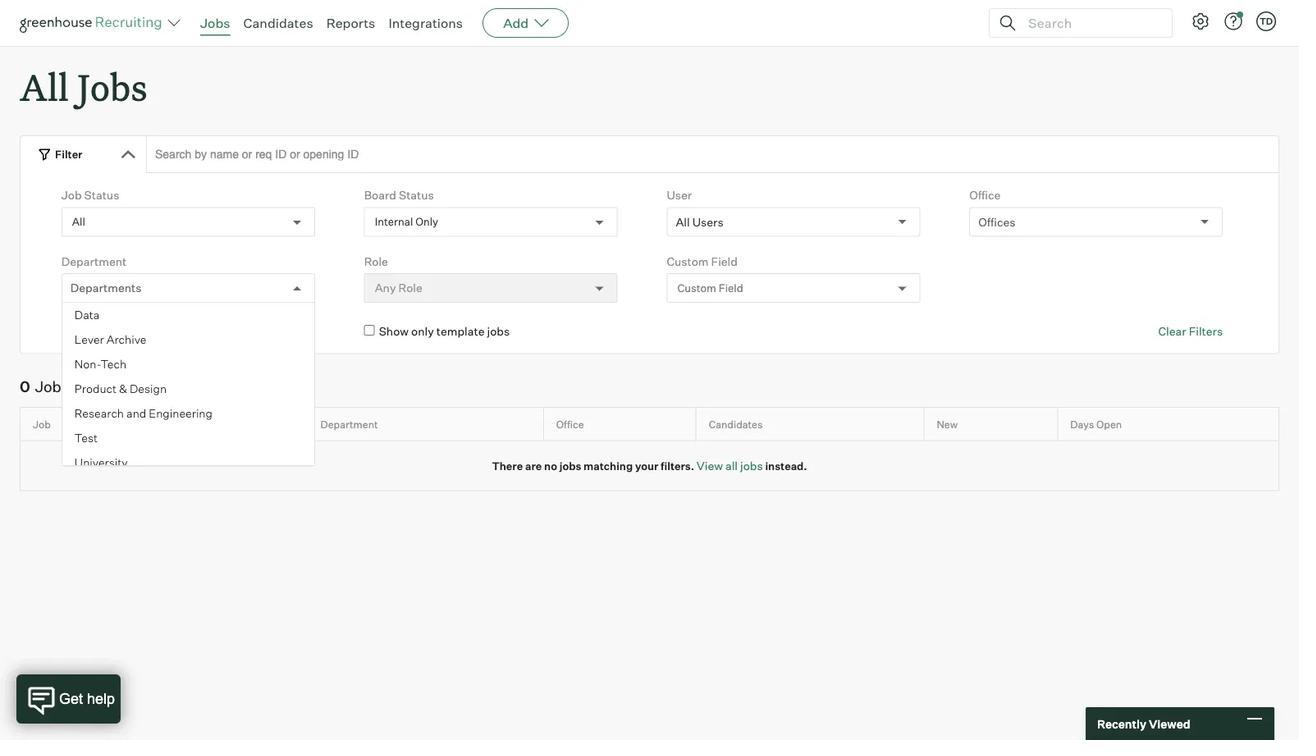 Task type: describe. For each thing, give the bounding box(es) containing it.
1 horizontal spatial all
[[72, 215, 85, 229]]

matching
[[584, 459, 633, 473]]

view
[[697, 459, 723, 473]]

req id
[[157, 418, 189, 431]]

product
[[75, 382, 117, 396]]

0 vertical spatial custom field
[[667, 254, 738, 269]]

days
[[1071, 418, 1095, 431]]

there are no jobs matching your filters. view all jobs instead.
[[492, 459, 808, 473]]

integrations
[[389, 15, 463, 31]]

research
[[75, 407, 124, 421]]

0
[[20, 378, 30, 396]]

add
[[503, 15, 529, 31]]

archive
[[107, 333, 146, 347]]

1 vertical spatial field
[[719, 282, 744, 295]]

data
[[75, 308, 100, 322]]

board
[[364, 188, 396, 203]]

1 vertical spatial department
[[321, 418, 378, 431]]

are
[[525, 459, 542, 473]]

non-tech
[[75, 357, 127, 372]]

1 horizontal spatial office
[[970, 188, 1001, 203]]

non-tech option
[[62, 352, 314, 377]]

1 vertical spatial custom field
[[678, 282, 744, 295]]

0 jobs
[[20, 378, 69, 396]]

job for job status
[[61, 188, 82, 203]]

product & design
[[75, 382, 167, 396]]

data option
[[62, 303, 314, 328]]

filters
[[1189, 324, 1223, 339]]

candidates link
[[243, 15, 313, 31]]

reports link
[[326, 15, 375, 31]]

i'm
[[159, 324, 176, 339]]

following
[[178, 324, 227, 339]]

jobs right template at the left of page
[[487, 324, 510, 339]]

internal
[[375, 215, 413, 229]]

clear filters
[[1159, 324, 1223, 339]]

jobs left i'm
[[134, 324, 157, 339]]

recently
[[1098, 717, 1147, 731]]

Search by name or req ID or opening ID text field
[[146, 136, 1280, 173]]

td
[[1260, 16, 1273, 27]]

td button
[[1257, 11, 1277, 31]]

job status
[[61, 188, 119, 203]]

0 horizontal spatial office
[[556, 418, 584, 431]]

jobs inside there are no jobs matching your filters. view all jobs instead.
[[560, 459, 582, 473]]

job for job
[[33, 418, 51, 431]]

0 vertical spatial candidates
[[243, 15, 313, 31]]

clear filters link
[[1159, 324, 1223, 340]]

all users option
[[676, 215, 724, 229]]

new
[[937, 418, 958, 431]]

lever archive option
[[62, 328, 314, 352]]

all for all users
[[676, 215, 690, 229]]

integrations link
[[389, 15, 463, 31]]

only for template
[[411, 324, 434, 339]]

your
[[635, 459, 659, 473]]

reports
[[326, 15, 375, 31]]

all jobs
[[20, 62, 147, 111]]

days open
[[1071, 418, 1122, 431]]

there
[[492, 459, 523, 473]]



Task type: locate. For each thing, give the bounding box(es) containing it.
1 horizontal spatial department
[[321, 418, 378, 431]]

custom field down users
[[678, 282, 744, 295]]

configure image
[[1191, 11, 1211, 31]]

None field
[[70, 274, 75, 302]]

recently viewed
[[1098, 717, 1191, 731]]

0 horizontal spatial status
[[84, 188, 119, 203]]

office
[[970, 188, 1001, 203], [556, 418, 584, 431]]

&
[[119, 382, 127, 396]]

tech
[[101, 357, 127, 372]]

university
[[75, 456, 128, 470]]

job down 0 jobs
[[33, 418, 51, 431]]

template
[[437, 324, 485, 339]]

job down filter
[[61, 188, 82, 203]]

university option
[[62, 451, 314, 476]]

td button
[[1254, 8, 1280, 34]]

1 only from the left
[[109, 324, 131, 339]]

show
[[76, 324, 106, 339], [379, 324, 409, 339]]

1 vertical spatial job
[[33, 418, 51, 431]]

offices
[[979, 215, 1016, 229]]

2 status from the left
[[399, 188, 434, 203]]

internal only
[[375, 215, 438, 229]]

only
[[416, 215, 438, 229]]

filter
[[55, 148, 83, 161]]

jobs
[[134, 324, 157, 339], [487, 324, 510, 339], [741, 459, 763, 473], [560, 459, 582, 473]]

jobs for all jobs
[[77, 62, 147, 111]]

1 show from the left
[[76, 324, 106, 339]]

1 horizontal spatial candidates
[[709, 418, 763, 431]]

no
[[544, 459, 557, 473]]

show down data
[[76, 324, 106, 339]]

all
[[20, 62, 69, 111], [676, 215, 690, 229], [72, 215, 85, 229]]

show for show only template jobs
[[379, 324, 409, 339]]

job
[[61, 188, 82, 203], [33, 418, 51, 431]]

status for job status
[[84, 188, 119, 203]]

show only jobs i'm following
[[76, 324, 227, 339]]

1 vertical spatial custom
[[678, 282, 717, 295]]

only left template at the left of page
[[411, 324, 434, 339]]

0 horizontal spatial only
[[109, 324, 131, 339]]

2 only from the left
[[411, 324, 434, 339]]

0 horizontal spatial all
[[20, 62, 69, 111]]

viewed
[[1149, 717, 1191, 731]]

all for all jobs
[[20, 62, 69, 111]]

1 status from the left
[[84, 188, 119, 203]]

0 horizontal spatial candidates
[[243, 15, 313, 31]]

clear
[[1159, 324, 1187, 339]]

view all jobs link
[[697, 459, 763, 473]]

lever archive
[[75, 333, 146, 347]]

only right the lever
[[109, 324, 131, 339]]

candidates up all on the bottom right
[[709, 418, 763, 431]]

1 horizontal spatial status
[[399, 188, 434, 203]]

all left users
[[676, 215, 690, 229]]

engineering
[[149, 407, 213, 421]]

custom
[[667, 254, 709, 269], [678, 282, 717, 295]]

department
[[61, 254, 127, 269], [321, 418, 378, 431]]

jobs down greenhouse recruiting image
[[77, 62, 147, 111]]

only for jobs
[[109, 324, 131, 339]]

list box containing data
[[62, 303, 314, 476]]

research and engineering
[[75, 407, 213, 421]]

research and engineering option
[[62, 402, 314, 426]]

0 vertical spatial department
[[61, 254, 127, 269]]

board status
[[364, 188, 434, 203]]

0 horizontal spatial department
[[61, 254, 127, 269]]

jobs left candidates link
[[200, 15, 230, 31]]

filters.
[[661, 459, 695, 473]]

jobs right the no at bottom
[[560, 459, 582, 473]]

show right show only template jobs 'checkbox'
[[379, 324, 409, 339]]

only
[[109, 324, 131, 339], [411, 324, 434, 339]]

0 horizontal spatial show
[[76, 324, 106, 339]]

office up the no at bottom
[[556, 418, 584, 431]]

jobs right all on the bottom right
[[741, 459, 763, 473]]

show only template jobs
[[379, 324, 510, 339]]

2 horizontal spatial all
[[676, 215, 690, 229]]

Search text field
[[1025, 11, 1158, 35]]

1 horizontal spatial only
[[411, 324, 434, 339]]

user
[[667, 188, 692, 203]]

all
[[726, 459, 738, 473]]

custom field down all users option
[[667, 254, 738, 269]]

design
[[130, 382, 167, 396]]

and
[[126, 407, 146, 421]]

open
[[1097, 418, 1122, 431]]

2 vertical spatial jobs
[[35, 378, 69, 396]]

0 vertical spatial field
[[711, 254, 738, 269]]

1 vertical spatial candidates
[[709, 418, 763, 431]]

add button
[[483, 8, 569, 38]]

status
[[84, 188, 119, 203], [399, 188, 434, 203]]

custom field
[[667, 254, 738, 269], [678, 282, 744, 295]]

0 vertical spatial job
[[61, 188, 82, 203]]

1 horizontal spatial jobs
[[77, 62, 147, 111]]

jobs for 0 jobs
[[35, 378, 69, 396]]

greenhouse recruiting image
[[20, 13, 167, 33]]

2 horizontal spatial jobs
[[200, 15, 230, 31]]

1 vertical spatial office
[[556, 418, 584, 431]]

candidates
[[243, 15, 313, 31], [709, 418, 763, 431]]

req
[[157, 418, 176, 431]]

id
[[178, 418, 189, 431]]

field
[[711, 254, 738, 269], [719, 282, 744, 295]]

non-
[[75, 357, 101, 372]]

list box
[[62, 303, 314, 476]]

0 vertical spatial jobs
[[200, 15, 230, 31]]

0 vertical spatial custom
[[667, 254, 709, 269]]

candidates right jobs "link"
[[243, 15, 313, 31]]

1 vertical spatial jobs
[[77, 62, 147, 111]]

show for show only jobs i'm following
[[76, 324, 106, 339]]

office up offices
[[970, 188, 1001, 203]]

role
[[364, 254, 388, 269]]

0 horizontal spatial jobs
[[35, 378, 69, 396]]

jobs link
[[200, 15, 230, 31]]

test
[[75, 431, 98, 446]]

2 show from the left
[[379, 324, 409, 339]]

product & design option
[[62, 377, 314, 402]]

lever
[[75, 333, 104, 347]]

Show only template jobs checkbox
[[364, 325, 375, 336]]

instead.
[[765, 459, 808, 473]]

all up filter
[[20, 62, 69, 111]]

status for board status
[[399, 188, 434, 203]]

all users
[[676, 215, 724, 229]]

departments
[[70, 281, 142, 295]]

1 horizontal spatial job
[[61, 188, 82, 203]]

0 vertical spatial office
[[970, 188, 1001, 203]]

jobs
[[200, 15, 230, 31], [77, 62, 147, 111], [35, 378, 69, 396]]

all down job status
[[72, 215, 85, 229]]

test option
[[62, 426, 314, 451]]

1 horizontal spatial show
[[379, 324, 409, 339]]

jobs right 0
[[35, 378, 69, 396]]

0 horizontal spatial job
[[33, 418, 51, 431]]

users
[[693, 215, 724, 229]]



Task type: vqa. For each thing, say whether or not it's contained in the screenshot.
the Jobs to the bottom
yes



